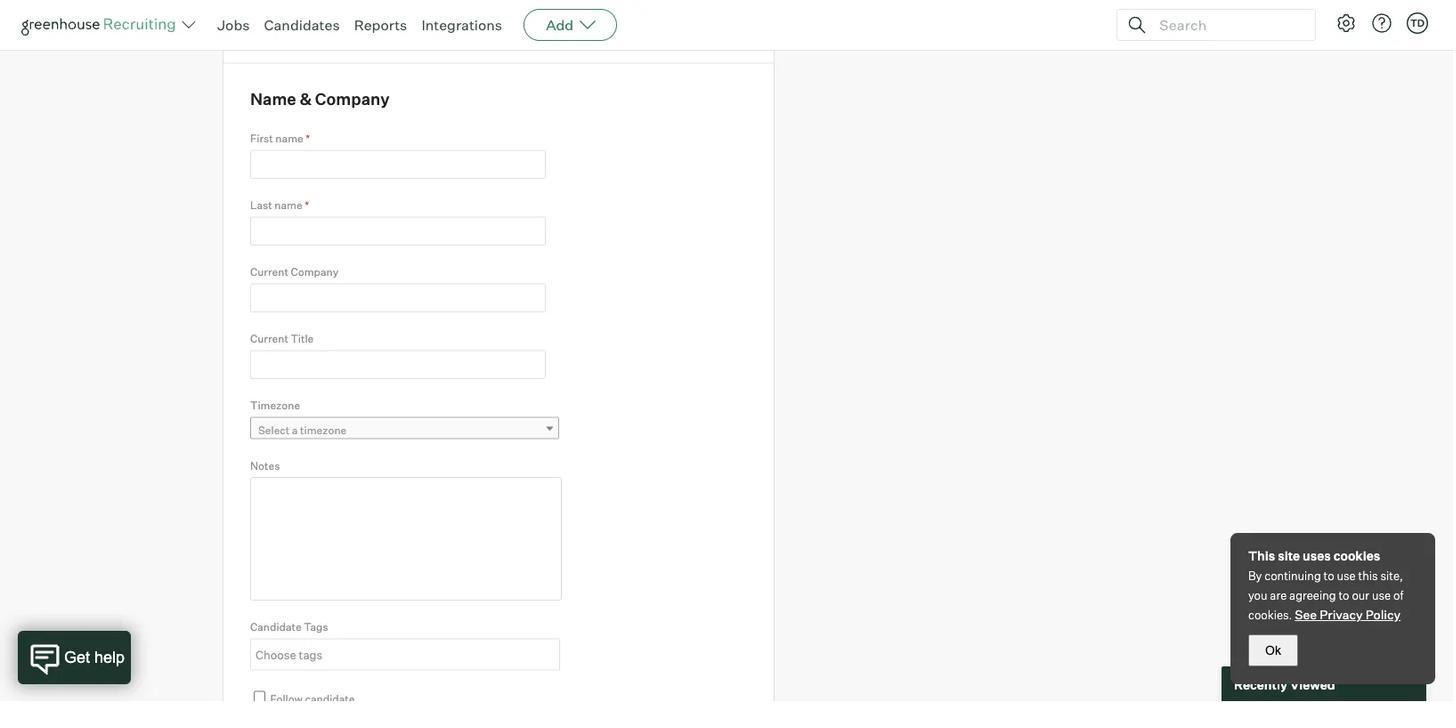 Task type: vqa. For each thing, say whether or not it's contained in the screenshot.
second Current from the bottom
yes



Task type: locate. For each thing, give the bounding box(es) containing it.
timezone
[[300, 424, 347, 437]]

1 vertical spatial current
[[250, 332, 288, 345]]

1 vertical spatial use
[[1372, 589, 1391, 603]]

see privacy policy
[[1295, 607, 1401, 623]]

company up title
[[291, 265, 339, 279]]

current for current title
[[250, 332, 288, 345]]

by continuing to use this site, you are agreeing to our use of cookies.
[[1248, 569, 1404, 622]]

name right first
[[275, 132, 303, 145]]

None text field
[[250, 217, 546, 246]]

company right &
[[315, 89, 390, 109]]

recently viewed
[[1234, 677, 1335, 693]]

2 current from the top
[[250, 332, 288, 345]]

0 vertical spatial to
[[1324, 569, 1334, 583]]

integrations
[[422, 16, 502, 34]]

agreeing
[[1289, 589, 1336, 603]]

name
[[275, 132, 303, 145], [275, 199, 302, 212]]

* down &
[[306, 132, 310, 145]]

see
[[1295, 607, 1317, 623]]

candidates
[[264, 16, 340, 34]]

site
[[1278, 549, 1300, 564]]

see privacy policy link
[[1295, 607, 1401, 623]]

select
[[258, 424, 290, 437]]

0 vertical spatial *
[[306, 132, 310, 145]]

use
[[1337, 569, 1356, 583], [1372, 589, 1391, 603]]

title
[[291, 332, 314, 345]]

add button
[[524, 9, 617, 41]]

current
[[250, 265, 288, 279], [250, 332, 288, 345]]

*
[[306, 132, 310, 145], [305, 199, 309, 212]]

name
[[250, 89, 296, 109]]

name for first
[[275, 132, 303, 145]]

site,
[[1381, 569, 1403, 583]]

ok
[[1265, 644, 1281, 658]]

candidate tags
[[250, 620, 328, 634]]

to
[[1324, 569, 1334, 583], [1339, 589, 1349, 603]]

this
[[1248, 549, 1275, 564]]

1 vertical spatial to
[[1339, 589, 1349, 603]]

this
[[1358, 569, 1378, 583]]

1 vertical spatial *
[[305, 199, 309, 212]]

1 horizontal spatial to
[[1339, 589, 1349, 603]]

integrations link
[[422, 16, 502, 34]]

first name *
[[250, 132, 310, 145]]

first
[[250, 132, 273, 145]]

current down the last
[[250, 265, 288, 279]]

application
[[258, 12, 316, 25]]

jobs link
[[217, 16, 250, 34]]

1 horizontal spatial use
[[1372, 589, 1391, 603]]

use left of
[[1372, 589, 1391, 603]]

* right the last
[[305, 199, 309, 212]]

0 vertical spatial use
[[1337, 569, 1356, 583]]

tags
[[304, 620, 328, 634]]

current company
[[250, 265, 339, 279]]

0 vertical spatial current
[[250, 265, 288, 279]]

candidate
[[250, 620, 302, 634]]

privacy
[[1320, 607, 1363, 623]]

last
[[250, 199, 272, 212]]

1 current from the top
[[250, 265, 288, 279]]

1 vertical spatial name
[[275, 199, 302, 212]]

* for first name *
[[306, 132, 310, 145]]

current left title
[[250, 332, 288, 345]]

use left the this
[[1337, 569, 1356, 583]]

td button
[[1403, 9, 1432, 37]]

to left our
[[1339, 589, 1349, 603]]

company
[[315, 89, 390, 109], [291, 265, 339, 279]]

a
[[292, 424, 298, 437]]

name right the last
[[275, 199, 302, 212]]

None text field
[[250, 150, 546, 179], [250, 284, 546, 312], [250, 350, 546, 379], [251, 640, 555, 669], [250, 150, 546, 179], [250, 284, 546, 312], [250, 350, 546, 379], [251, 640, 555, 669]]

select a timezone link
[[250, 417, 559, 443]]

policy
[[1366, 607, 1401, 623]]

* for last name *
[[305, 199, 309, 212]]

to down uses
[[1324, 569, 1334, 583]]

by
[[1248, 569, 1262, 583]]

0 vertical spatial name
[[275, 132, 303, 145]]



Task type: describe. For each thing, give the bounding box(es) containing it.
application review
[[258, 12, 354, 25]]

continuing
[[1265, 569, 1321, 583]]

td
[[1410, 17, 1425, 29]]

uses
[[1303, 549, 1331, 564]]

name & company
[[250, 89, 390, 109]]

current for current company
[[250, 265, 288, 279]]

0 horizontal spatial use
[[1337, 569, 1356, 583]]

add
[[546, 16, 574, 34]]

ok button
[[1248, 635, 1298, 667]]

our
[[1352, 589, 1370, 603]]

greenhouse recruiting image
[[21, 14, 182, 36]]

Search text field
[[1155, 12, 1299, 38]]

cookies
[[1334, 549, 1380, 564]]

Follow candidate checkbox
[[254, 691, 265, 703]]

current title
[[250, 332, 314, 345]]

notes
[[250, 459, 280, 472]]

review
[[318, 12, 354, 25]]

0 vertical spatial company
[[315, 89, 390, 109]]

application review link
[[250, 5, 491, 31]]

reports
[[354, 16, 407, 34]]

name for last
[[275, 199, 302, 212]]

of
[[1394, 589, 1404, 603]]

this site uses cookies
[[1248, 549, 1380, 564]]

&
[[300, 89, 312, 109]]

cookies.
[[1248, 608, 1292, 622]]

you
[[1248, 589, 1268, 603]]

Notes text field
[[250, 477, 562, 601]]

are
[[1270, 589, 1287, 603]]

td button
[[1407, 12, 1428, 34]]

reports link
[[354, 16, 407, 34]]

0 horizontal spatial to
[[1324, 569, 1334, 583]]

last name *
[[250, 199, 309, 212]]

viewed
[[1290, 677, 1335, 693]]

candidates link
[[264, 16, 340, 34]]

recently
[[1234, 677, 1288, 693]]

1 vertical spatial company
[[291, 265, 339, 279]]

timezone
[[250, 399, 300, 412]]

configure image
[[1336, 12, 1357, 34]]

select a timezone
[[258, 424, 347, 437]]

jobs
[[217, 16, 250, 34]]



